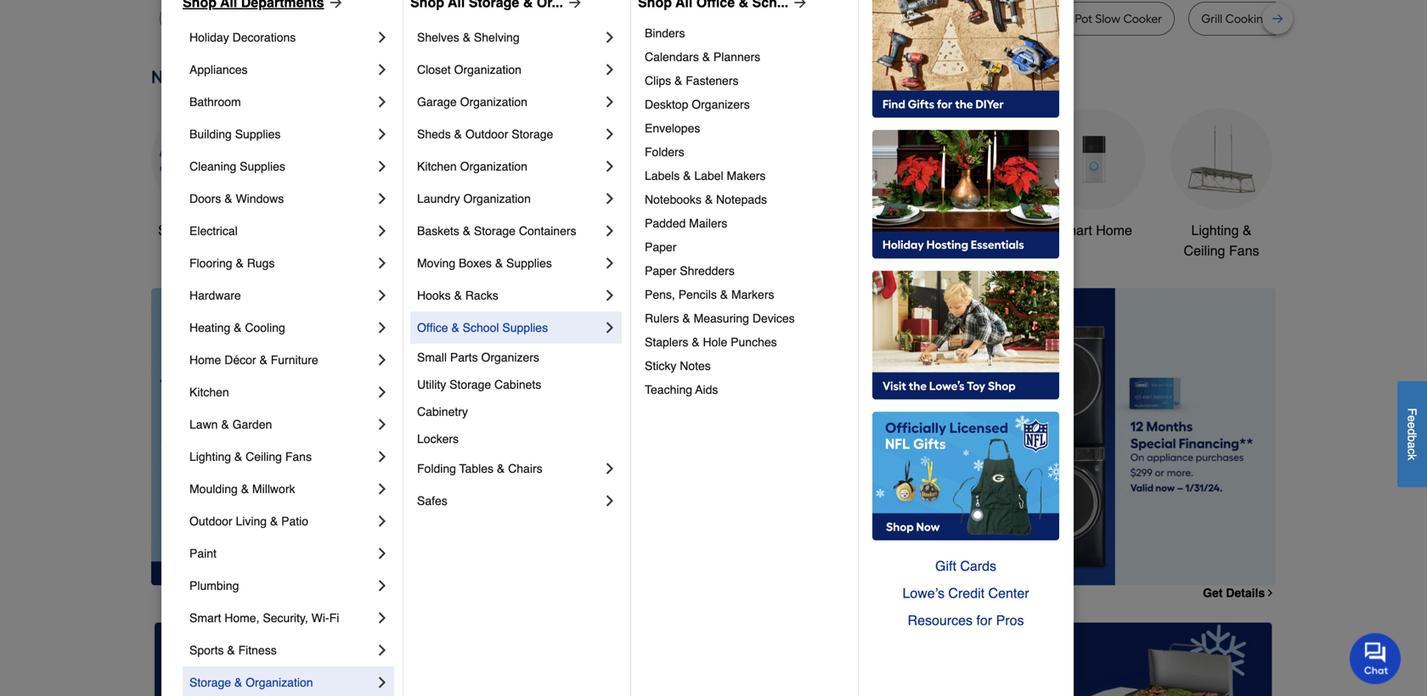 Task type: locate. For each thing, give the bounding box(es) containing it.
sticky
[[645, 359, 677, 373]]

get up to 2 free select tools or batteries when you buy 1 with select purchases. image
[[155, 623, 509, 697]]

chevron right image for hardware
[[374, 287, 391, 304]]

kitchen down notebooks
[[663, 223, 709, 238]]

0 horizontal spatial home
[[189, 353, 221, 367]]

rulers & measuring devices
[[645, 312, 795, 325]]

calendars
[[645, 50, 699, 64]]

organization inside laundry organization link
[[463, 192, 531, 206]]

organization up sheds & outdoor storage
[[460, 95, 528, 109]]

0 horizontal spatial tools
[[441, 223, 473, 238]]

0 horizontal spatial lighting & ceiling fans
[[189, 450, 312, 464]]

bathroom link
[[189, 86, 374, 118], [916, 108, 1018, 241]]

0 vertical spatial kitchen
[[417, 160, 457, 173]]

plumbing
[[189, 579, 239, 593]]

triple
[[370, 11, 399, 26]]

1 horizontal spatial outdoor
[[465, 127, 508, 141]]

tools up the equipment
[[843, 223, 875, 238]]

officially licensed n f l gifts. shop now. image
[[872, 412, 1059, 541]]

decorations up appliances link
[[232, 31, 296, 44]]

kitchen
[[417, 160, 457, 173], [663, 223, 709, 238], [189, 386, 229, 399]]

heating & cooling link
[[189, 312, 374, 344]]

0 vertical spatial bathroom
[[189, 95, 241, 109]]

3 pot from the left
[[984, 11, 1001, 26]]

e up b
[[1406, 422, 1419, 429]]

cooker up shelves
[[430, 11, 469, 26]]

resources
[[908, 613, 973, 629]]

cooking
[[839, 11, 884, 26], [1225, 11, 1271, 26]]

kitchen for kitchen organization
[[417, 160, 457, 173]]

appliances
[[189, 63, 248, 76]]

1 horizontal spatial home
[[1096, 223, 1132, 238]]

supplies up cleaning supplies on the top left of page
[[235, 127, 281, 141]]

shelves & shelving
[[417, 31, 520, 44]]

moulding & millwork link
[[189, 473, 374, 505]]

2 vertical spatial outdoor
[[189, 515, 232, 528]]

office
[[417, 321, 448, 335]]

chevron right image for building supplies
[[374, 126, 391, 143]]

1 vertical spatial smart
[[189, 612, 221, 625]]

0 horizontal spatial cooking
[[839, 11, 884, 26]]

0 horizontal spatial organizers
[[481, 351, 539, 364]]

smart
[[1056, 223, 1092, 238], [189, 612, 221, 625]]

crock for crock pot cooking pot
[[784, 11, 816, 26]]

patio
[[281, 515, 308, 528]]

2 tools from the left
[[843, 223, 875, 238]]

labels & label makers link
[[645, 164, 846, 188]]

1 vertical spatial lighting
[[189, 450, 231, 464]]

smart home, security, wi-fi link
[[189, 602, 374, 635]]

1 horizontal spatial cooking
[[1225, 11, 1271, 26]]

0 vertical spatial lighting & ceiling fans
[[1184, 223, 1259, 259]]

0 vertical spatial fans
[[1229, 243, 1259, 259]]

0 vertical spatial organizers
[[692, 98, 750, 111]]

plumbing link
[[189, 570, 374, 602]]

2 paper from the top
[[645, 264, 677, 278]]

scroll to item #2 image
[[822, 555, 863, 562]]

scroll to item #5 image
[[944, 555, 985, 562]]

outdoor down moulding
[[189, 515, 232, 528]]

storage down garage organization link
[[512, 127, 553, 141]]

cooker left grill
[[1123, 11, 1162, 26]]

moulding & millwork
[[189, 483, 295, 496]]

outdoor for outdoor tools & equipment
[[791, 223, 840, 238]]

0 vertical spatial decorations
[[232, 31, 296, 44]]

smart for smart home, security, wi-fi
[[189, 612, 221, 625]]

notebooks & notepads link
[[645, 188, 846, 212]]

electrical
[[189, 224, 238, 238]]

hole
[[703, 336, 727, 349]]

0 horizontal spatial lighting
[[189, 450, 231, 464]]

1 horizontal spatial fans
[[1229, 243, 1259, 259]]

chevron right image
[[374, 29, 391, 46], [601, 29, 618, 46], [601, 61, 618, 78], [601, 93, 618, 110], [601, 126, 618, 143], [601, 158, 618, 175], [601, 190, 618, 207], [601, 223, 618, 240], [601, 255, 618, 272], [601, 287, 618, 304], [374, 384, 391, 401], [374, 416, 391, 433], [601, 493, 618, 510], [374, 675, 391, 692]]

1 vertical spatial outdoor
[[791, 223, 840, 238]]

1 cooking from the left
[[839, 11, 884, 26]]

2 crock from the left
[[1040, 11, 1072, 26]]

organization for garage organization
[[460, 95, 528, 109]]

0 horizontal spatial slow
[[402, 11, 427, 26]]

pens, pencils & markers
[[645, 288, 774, 302]]

supplies
[[235, 127, 281, 141], [240, 160, 285, 173], [506, 257, 552, 270], [502, 321, 548, 335]]

d
[[1406, 429, 1419, 436]]

1 horizontal spatial smart
[[1056, 223, 1092, 238]]

decorations for christmas
[[548, 243, 621, 259]]

1 vertical spatial decorations
[[548, 243, 621, 259]]

visit the lowe's toy shop. image
[[872, 271, 1059, 400]]

0 horizontal spatial bathroom link
[[189, 86, 374, 118]]

organization down shelving
[[454, 63, 522, 76]]

paper up pens,
[[645, 264, 677, 278]]

crock pot cooking pot
[[784, 11, 905, 26]]

sports & fitness
[[189, 644, 277, 658]]

paper inside 'link'
[[645, 264, 677, 278]]

lighting & ceiling fans link
[[1171, 108, 1273, 261], [189, 441, 374, 473]]

chevron right image for flooring & rugs
[[374, 255, 391, 272]]

décor
[[224, 353, 256, 367]]

organizers
[[692, 98, 750, 111], [481, 351, 539, 364]]

chevron right image for safes
[[601, 493, 618, 510]]

pot for instant pot
[[984, 11, 1001, 26]]

1 vertical spatial kitchen
[[663, 223, 709, 238]]

storage inside baskets & storage containers link
[[474, 224, 516, 238]]

1 horizontal spatial kitchen
[[417, 160, 457, 173]]

1 vertical spatial home
[[189, 353, 221, 367]]

0 horizontal spatial decorations
[[232, 31, 296, 44]]

0 vertical spatial lighting
[[1191, 223, 1239, 238]]

home
[[1096, 223, 1132, 238], [189, 353, 221, 367]]

baskets & storage containers link
[[417, 215, 601, 247]]

labels
[[645, 169, 680, 183]]

0 vertical spatial paper
[[645, 240, 677, 254]]

hooks
[[417, 289, 451, 302]]

1 horizontal spatial decorations
[[548, 243, 621, 259]]

1 horizontal spatial lighting & ceiling fans
[[1184, 223, 1259, 259]]

crock up calendars & planners link
[[784, 11, 816, 26]]

lawn & garden
[[189, 418, 272, 432]]

1 pot from the left
[[819, 11, 836, 26]]

0 horizontal spatial crock
[[784, 11, 816, 26]]

supplies up small parts organizers link
[[502, 321, 548, 335]]

chevron right image for appliances
[[374, 61, 391, 78]]

center
[[988, 586, 1029, 601]]

1 crock from the left
[[784, 11, 816, 26]]

0 horizontal spatial cooker
[[430, 11, 469, 26]]

0 horizontal spatial bathroom
[[189, 95, 241, 109]]

chevron right image for cleaning supplies
[[374, 158, 391, 175]]

1 horizontal spatial crock
[[1040, 11, 1072, 26]]

outdoor inside outdoor tools & equipment
[[791, 223, 840, 238]]

1 vertical spatial ceiling
[[246, 450, 282, 464]]

4 pot from the left
[[1075, 11, 1092, 26]]

organization inside garage organization link
[[460, 95, 528, 109]]

e up d
[[1406, 416, 1419, 422]]

1 vertical spatial paper
[[645, 264, 677, 278]]

padded mailers link
[[645, 212, 846, 235]]

building supplies link
[[189, 118, 374, 150]]

microwave
[[508, 11, 567, 26]]

lawn & garden link
[[189, 409, 374, 441]]

1 vertical spatial fans
[[285, 450, 312, 464]]

storage down parts
[[449, 378, 491, 392]]

sheds
[[417, 127, 451, 141]]

0 horizontal spatial outdoor
[[189, 515, 232, 528]]

f e e d b a c k
[[1406, 408, 1419, 461]]

lawn
[[189, 418, 218, 432]]

home,
[[224, 612, 260, 625]]

1 vertical spatial organizers
[[481, 351, 539, 364]]

equipment
[[807, 243, 872, 259]]

1 horizontal spatial slow
[[1095, 11, 1121, 26]]

organization down sheds & outdoor storage
[[460, 160, 528, 173]]

utility storage cabinets
[[417, 378, 541, 392]]

0 vertical spatial smart
[[1056, 223, 1092, 238]]

new deals every day during 25 days of deals image
[[151, 63, 1276, 91]]

outdoor
[[465, 127, 508, 141], [791, 223, 840, 238], [189, 515, 232, 528]]

christmas
[[554, 223, 615, 238]]

chevron right image
[[374, 61, 391, 78], [374, 93, 391, 110], [374, 126, 391, 143], [374, 158, 391, 175], [374, 190, 391, 207], [374, 223, 391, 240], [374, 255, 391, 272], [374, 287, 391, 304], [374, 319, 391, 336], [601, 319, 618, 336], [374, 352, 391, 369], [374, 449, 391, 466], [601, 460, 618, 477], [374, 481, 391, 498], [374, 513, 391, 530], [374, 545, 391, 562], [374, 578, 391, 595], [1265, 588, 1276, 599], [374, 610, 391, 627], [374, 642, 391, 659]]

organizers down fasteners
[[692, 98, 750, 111]]

decorations for holiday
[[232, 31, 296, 44]]

0 horizontal spatial kitchen
[[189, 386, 229, 399]]

organization up baskets & storage containers
[[463, 192, 531, 206]]

details
[[1226, 586, 1265, 600]]

1 horizontal spatial lighting & ceiling fans link
[[1171, 108, 1273, 261]]

chevron right image for folding tables & chairs
[[601, 460, 618, 477]]

makers
[[727, 169, 766, 183]]

chevron right image for garage organization
[[601, 93, 618, 110]]

arrow right image
[[324, 0, 345, 11], [563, 0, 584, 11], [789, 0, 809, 11], [1245, 437, 1262, 454]]

decorations down christmas
[[548, 243, 621, 259]]

0 vertical spatial outdoor
[[465, 127, 508, 141]]

kitchen up lawn
[[189, 386, 229, 399]]

small parts organizers link
[[417, 344, 618, 371]]

devices
[[753, 312, 795, 325]]

chevron right image for paint
[[374, 545, 391, 562]]

fans inside the lighting & ceiling fans
[[1229, 243, 1259, 259]]

smart home link
[[1043, 108, 1145, 241]]

organization down sports & fitness link
[[246, 676, 313, 690]]

outdoor up the equipment
[[791, 223, 840, 238]]

c
[[1406, 449, 1419, 455]]

1 horizontal spatial lighting
[[1191, 223, 1239, 238]]

up to 30 percent off select grills and accessories. image
[[918, 623, 1273, 697]]

building
[[189, 127, 232, 141]]

pens,
[[645, 288, 675, 302]]

baskets & storage containers
[[417, 224, 576, 238]]

kitchen up laundry
[[417, 160, 457, 173]]

1 horizontal spatial organizers
[[692, 98, 750, 111]]

decorations
[[232, 31, 296, 44], [548, 243, 621, 259]]

storage down sports
[[189, 676, 231, 690]]

paper down padded at the top left
[[645, 240, 677, 254]]

1 horizontal spatial cooker
[[1123, 11, 1162, 26]]

outdoor up kitchen organization
[[465, 127, 508, 141]]

closet organization
[[417, 63, 522, 76]]

0 horizontal spatial fans
[[285, 450, 312, 464]]

1 horizontal spatial ceiling
[[1184, 243, 1225, 259]]

holiday hosting essentials. image
[[872, 130, 1059, 259]]

cooker
[[430, 11, 469, 26], [1123, 11, 1162, 26]]

tables
[[459, 462, 494, 476]]

2 vertical spatial kitchen
[[189, 386, 229, 399]]

home inside smart home link
[[1096, 223, 1132, 238]]

shop all deals link
[[151, 108, 253, 241]]

storage up moving boxes & supplies
[[474, 224, 516, 238]]

envelopes link
[[645, 116, 846, 140]]

organizers up utility storage cabinets link
[[481, 351, 539, 364]]

sheds & outdoor storage
[[417, 127, 553, 141]]

laundry organization link
[[417, 183, 601, 215]]

chevron right image for holiday decorations
[[374, 29, 391, 46]]

chevron right image for moving boxes & supplies
[[601, 255, 618, 272]]

laundry
[[417, 192, 460, 206]]

ceiling
[[1184, 243, 1225, 259], [246, 450, 282, 464]]

staplers & hole punches
[[645, 336, 777, 349]]

2 horizontal spatial kitchen
[[663, 223, 709, 238]]

find gifts for the diyer. image
[[872, 0, 1059, 118]]

1 vertical spatial lighting & ceiling fans link
[[189, 441, 374, 473]]

kitchen for kitchen faucets
[[663, 223, 709, 238]]

0 vertical spatial ceiling
[[1184, 243, 1225, 259]]

2 horizontal spatial outdoor
[[791, 223, 840, 238]]

lighting inside the lighting & ceiling fans
[[1191, 223, 1239, 238]]

organizers inside the desktop organizers link
[[692, 98, 750, 111]]

organization inside closet organization link
[[454, 63, 522, 76]]

1 horizontal spatial tools
[[843, 223, 875, 238]]

scroll to item #4 image
[[903, 555, 944, 562]]

1 paper from the top
[[645, 240, 677, 254]]

outdoor tools & equipment link
[[788, 108, 890, 261]]

organization inside kitchen organization link
[[460, 160, 528, 173]]

0 horizontal spatial ceiling
[[246, 450, 282, 464]]

slow
[[402, 11, 427, 26], [1095, 11, 1121, 26]]

triple slow cooker
[[370, 11, 469, 26]]

chevron right image for closet organization
[[601, 61, 618, 78]]

chevron right image for laundry organization
[[601, 190, 618, 207]]

parts
[[450, 351, 478, 364]]

f
[[1406, 408, 1419, 416]]

grate
[[1274, 11, 1305, 26]]

tools down laundry organization on the left
[[441, 223, 473, 238]]

crock for crock pot slow cooker
[[1040, 11, 1072, 26]]

1 vertical spatial bathroom
[[937, 223, 996, 238]]

outdoor living & patio
[[189, 515, 308, 528]]

pens, pencils & markers link
[[645, 283, 846, 307]]

paper link
[[645, 235, 846, 259]]

kitchen inside 'link'
[[189, 386, 229, 399]]

grill cooking grate & warming rack
[[1201, 11, 1398, 26]]

0 horizontal spatial smart
[[189, 612, 221, 625]]

clips & fasteners
[[645, 74, 739, 88]]

crock right instant pot
[[1040, 11, 1072, 26]]

0 horizontal spatial lighting & ceiling fans link
[[189, 441, 374, 473]]

chevron right image for moulding & millwork
[[374, 481, 391, 498]]

0 vertical spatial home
[[1096, 223, 1132, 238]]

chevron right image for lawn & garden
[[374, 416, 391, 433]]

grill
[[1201, 11, 1223, 26]]



Task type: vqa. For each thing, say whether or not it's contained in the screenshot.
F e e d b a c k button
yes



Task type: describe. For each thing, give the bounding box(es) containing it.
rulers
[[645, 312, 679, 325]]

chevron right image for electrical
[[374, 223, 391, 240]]

heating & cooling
[[189, 321, 285, 335]]

organization for laundry organization
[[463, 192, 531, 206]]

chevron right image for heating & cooling
[[374, 319, 391, 336]]

heating
[[189, 321, 230, 335]]

notepads
[[716, 193, 767, 206]]

appliances link
[[189, 54, 374, 86]]

supplies down containers
[[506, 257, 552, 270]]

paper for paper
[[645, 240, 677, 254]]

pot for crock pot slow cooker
[[1075, 11, 1092, 26]]

chevron right image for baskets & storage containers
[[601, 223, 618, 240]]

microwave countertop
[[508, 11, 632, 26]]

chevron right image for bathroom
[[374, 93, 391, 110]]

cleaning
[[189, 160, 236, 173]]

credit
[[948, 586, 985, 601]]

teaching aids
[[645, 383, 718, 397]]

organization inside storage & organization link
[[246, 676, 313, 690]]

pot for crock pot cooking pot
[[819, 11, 836, 26]]

lockers link
[[417, 426, 618, 453]]

desktop
[[645, 98, 688, 111]]

office & school supplies
[[417, 321, 548, 335]]

hardware link
[[189, 279, 374, 312]]

electrical link
[[189, 215, 374, 247]]

chevron right image for plumbing
[[374, 578, 391, 595]]

christmas decorations link
[[533, 108, 635, 261]]

1 horizontal spatial bathroom
[[937, 223, 996, 238]]

kitchen faucets
[[663, 223, 761, 238]]

get details link
[[1203, 586, 1276, 600]]

laundry organization
[[417, 192, 531, 206]]

chevron right image for kitchen organization
[[601, 158, 618, 175]]

chevron right image for office & school supplies
[[601, 319, 618, 336]]

chevron right image for shelves & shelving
[[601, 29, 618, 46]]

storage & organization link
[[189, 667, 374, 697]]

all
[[193, 223, 208, 238]]

garage organization
[[417, 95, 528, 109]]

binders link
[[645, 21, 846, 45]]

smart for smart home
[[1056, 223, 1092, 238]]

gift cards link
[[872, 553, 1059, 580]]

kitchen organization link
[[417, 150, 601, 183]]

organization for closet organization
[[454, 63, 522, 76]]

holiday
[[189, 31, 229, 44]]

shop all deals
[[158, 223, 246, 238]]

folding tables & chairs link
[[417, 453, 601, 485]]

organization for kitchen organization
[[460, 160, 528, 173]]

fasteners
[[686, 74, 739, 88]]

folders
[[645, 145, 684, 159]]

envelopes
[[645, 121, 700, 135]]

instant pot
[[944, 11, 1001, 26]]

smart home
[[1056, 223, 1132, 238]]

teaching
[[645, 383, 692, 397]]

lockers
[[417, 432, 459, 446]]

1 cooker from the left
[[430, 11, 469, 26]]

cabinetry
[[417, 405, 468, 419]]

outdoor tools & equipment
[[791, 223, 888, 259]]

binders
[[645, 26, 685, 40]]

chevron right image for doors & windows
[[374, 190, 391, 207]]

2 e from the top
[[1406, 422, 1419, 429]]

rulers & measuring devices link
[[645, 307, 846, 330]]

notebooks
[[645, 193, 702, 206]]

closet organization link
[[417, 54, 601, 86]]

cards
[[960, 559, 996, 574]]

home décor & furniture link
[[189, 344, 374, 376]]

cabinetry link
[[417, 398, 618, 426]]

clips & fasteners link
[[645, 69, 846, 93]]

1 slow from the left
[[402, 11, 427, 26]]

storage inside sheds & outdoor storage link
[[512, 127, 553, 141]]

paper shredders link
[[645, 259, 846, 283]]

doors & windows
[[189, 192, 284, 206]]

1 tools from the left
[[441, 223, 473, 238]]

chevron right image for smart home, security, wi-fi
[[374, 610, 391, 627]]

supplies up windows on the left of the page
[[240, 160, 285, 173]]

shelves
[[417, 31, 459, 44]]

staplers & hole punches link
[[645, 330, 846, 354]]

warming
[[1319, 11, 1369, 26]]

up to 30 percent off select major appliances. plus, save up to an extra $750 on major appliances. image
[[453, 288, 1276, 586]]

2 pot from the left
[[887, 11, 905, 26]]

pros
[[996, 613, 1024, 629]]

sticky notes link
[[645, 354, 846, 378]]

holiday decorations link
[[189, 21, 374, 54]]

1 e from the top
[[1406, 416, 1419, 422]]

clips
[[645, 74, 671, 88]]

gift cards
[[935, 559, 996, 574]]

flooring
[[189, 257, 232, 270]]

chevron right image for home décor & furniture
[[374, 352, 391, 369]]

lowe's credit center link
[[872, 580, 1059, 607]]

chevron right image for lighting & ceiling fans
[[374, 449, 391, 466]]

tools inside outdoor tools & equipment
[[843, 223, 875, 238]]

rugs
[[247, 257, 275, 270]]

aids
[[695, 383, 718, 397]]

storage & organization
[[189, 676, 313, 690]]

shop these last-minute gifts. $99 or less. quantities are limited and won't last. image
[[151, 288, 426, 586]]

chevron right image for sheds & outdoor storage
[[601, 126, 618, 143]]

office & school supplies link
[[417, 312, 601, 344]]

utility
[[417, 378, 446, 392]]

utility storage cabinets link
[[417, 371, 618, 398]]

holiday decorations
[[189, 31, 296, 44]]

staplers
[[645, 336, 688, 349]]

racks
[[465, 289, 498, 302]]

f e e d b a c k button
[[1397, 381, 1427, 488]]

1 horizontal spatial bathroom link
[[916, 108, 1018, 241]]

cabinets
[[494, 378, 541, 392]]

containers
[[519, 224, 576, 238]]

moving
[[417, 257, 455, 270]]

2 slow from the left
[[1095, 11, 1121, 26]]

0 vertical spatial lighting & ceiling fans link
[[1171, 108, 1273, 261]]

gift
[[935, 559, 956, 574]]

garage
[[417, 95, 457, 109]]

furniture
[[271, 353, 318, 367]]

storage inside storage & organization link
[[189, 676, 231, 690]]

chevron right image for storage & organization
[[374, 675, 391, 692]]

small
[[417, 351, 447, 364]]

chevron right image for kitchen
[[374, 384, 391, 401]]

storage inside utility storage cabinets link
[[449, 378, 491, 392]]

1 vertical spatial lighting & ceiling fans
[[189, 450, 312, 464]]

2 cooker from the left
[[1123, 11, 1162, 26]]

resources for pros link
[[872, 607, 1059, 635]]

cleaning supplies
[[189, 160, 285, 173]]

label
[[694, 169, 723, 183]]

outdoor for outdoor living & patio
[[189, 515, 232, 528]]

paper for paper shredders
[[645, 264, 677, 278]]

chevron right image for outdoor living & patio
[[374, 513, 391, 530]]

small parts organizers
[[417, 351, 539, 364]]

ceiling inside the lighting & ceiling fans
[[1184, 243, 1225, 259]]

chevron right image for sports & fitness
[[374, 642, 391, 659]]

cooling
[[245, 321, 285, 335]]

chat invite button image
[[1350, 633, 1402, 685]]

sports & fitness link
[[189, 635, 374, 667]]

home inside home décor & furniture link
[[189, 353, 221, 367]]

cleaning supplies link
[[189, 150, 374, 183]]

2 cooking from the left
[[1225, 11, 1271, 26]]

deals
[[212, 223, 246, 238]]

organizers inside small parts organizers link
[[481, 351, 539, 364]]

for
[[976, 613, 992, 629]]

& inside outdoor tools & equipment
[[879, 223, 888, 238]]

chevron right image for hooks & racks
[[601, 287, 618, 304]]

doors
[[189, 192, 221, 206]]

school
[[463, 321, 499, 335]]

up to 35 percent off select small appliances. image
[[536, 623, 891, 697]]

chevron right image inside get details link
[[1265, 588, 1276, 599]]



